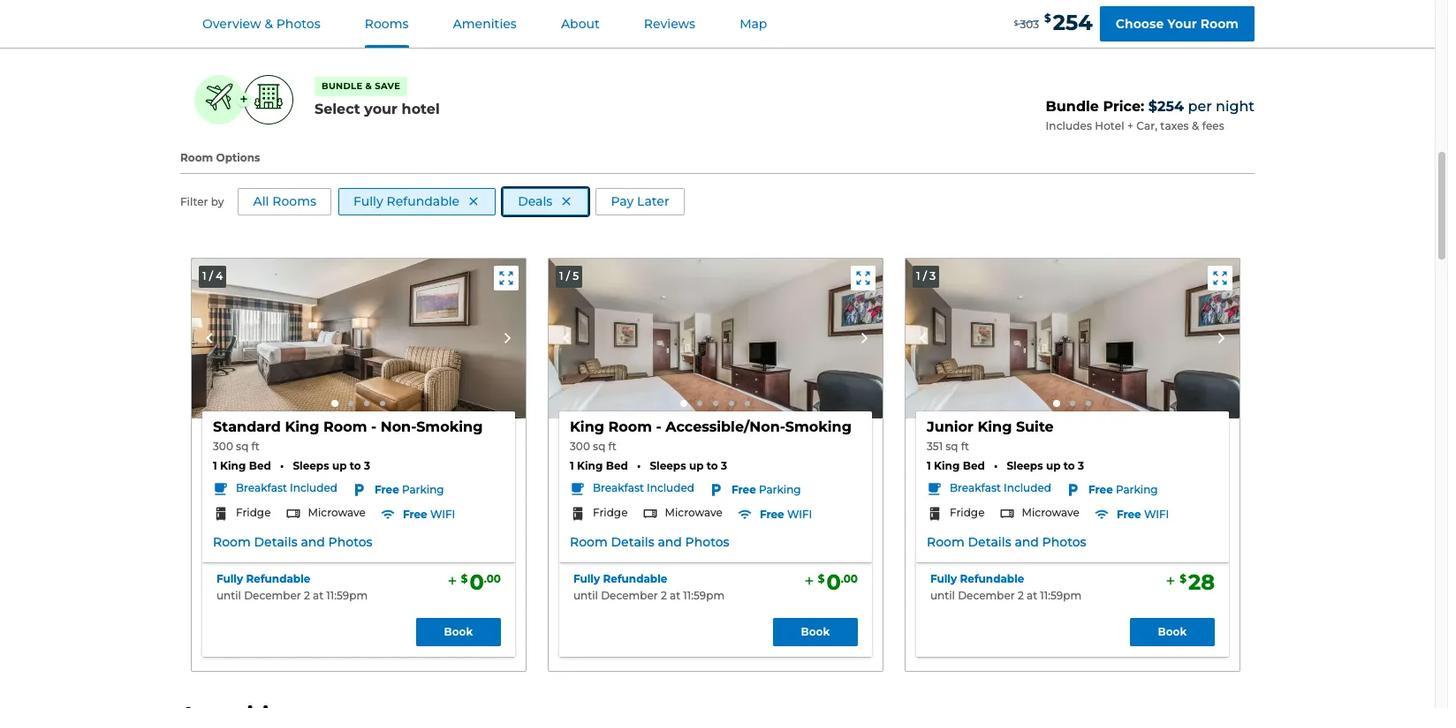 Task type: vqa. For each thing, say whether or not it's contained in the screenshot.
middle Room Details and Photos
yes



Task type: describe. For each thing, give the bounding box(es) containing it.
1 / 4
[[202, 269, 223, 283]]

book button for king room - accessible/non-smoking
[[773, 618, 858, 646]]

up inside junior king suite 351 sq ft 1 king bed   •   sleeps up to 3
[[1046, 459, 1061, 473]]

sq inside the standard king room - non-smoking 300 sq ft 1 king bed   •   sleeps up to 3
[[236, 440, 249, 453]]

december for standard
[[244, 589, 301, 602]]

breakfast included for room
[[236, 482, 337, 495]]

1 inside the standard king room - non-smoking 300 sq ft 1 king bed   •   sleeps up to 3
[[213, 459, 217, 473]]

non-
[[381, 419, 416, 436]]

reviews
[[644, 16, 696, 32]]

junior king suite 351 sq ft 1 king bed   •   sleeps up to 3
[[927, 419, 1084, 473]]

sq inside king room - accessible/non-smoking 300 sq ft 1 king bed   •   sleeps up to 3
[[593, 440, 606, 453]]

wifi for junior king suite
[[1144, 508, 1169, 521]]

00 for standard king room - non-smoking
[[487, 573, 501, 586]]

& inside bundle price: $254 per night includes hotel + car, taxes & fees
[[1192, 119, 1199, 132]]

fully refundable until december 2 at 11:59pm for -
[[573, 573, 725, 602]]

your
[[1167, 15, 1197, 31]]

photos for king
[[685, 535, 729, 550]]

included for suite
[[1004, 482, 1051, 495]]

up inside the standard king room - non-smoking 300 sq ft 1 king bed   •   sleeps up to 3
[[332, 459, 347, 473]]

tab list containing overview & photos
[[180, 0, 789, 48]]

go to image #2 image for -
[[697, 401, 702, 407]]

show all amenities button
[[924, 1, 1046, 19]]

rooms inside "button"
[[365, 16, 409, 32]]

1 inside king room - accessible/non-smoking 300 sq ft 1 king bed   •   sleeps up to 3
[[570, 459, 574, 473]]

go to image #3 image for suite
[[1086, 401, 1091, 407]]

at for suite
[[1027, 589, 1037, 602]]

hotel
[[1095, 119, 1124, 132]]

until for standard king room - non-smoking
[[216, 589, 241, 602]]

selected. click to remove filter image
[[560, 195, 574, 209]]

photos inside button
[[276, 16, 321, 32]]

night
[[1216, 98, 1255, 115]]

book for king room - accessible/non-smoking
[[801, 625, 830, 638]]

selected. click to remove filter image
[[467, 195, 481, 209]]

$254
[[1148, 98, 1184, 115]]

3 inside the standard king room - non-smoking 300 sq ft 1 king bed   •   sleeps up to 3
[[364, 459, 370, 473]]

room details and photos button for -
[[570, 535, 729, 552]]

smoking inside king room - accessible/non-smoking 300 sq ft 1 king bed   •   sleeps up to 3
[[785, 419, 852, 436]]

go to image #4 image for smoking
[[729, 401, 734, 407]]

hotel
[[402, 100, 440, 117]]

filter by amenity region
[[180, 188, 692, 230]]

refundable for standard king room - non-smoking
[[246, 573, 310, 586]]

3 inside junior king suite 351 sq ft 1 king bed   •   sleeps up to 3
[[1078, 459, 1084, 473]]

go to image #4 image for non-
[[380, 401, 385, 407]]

suite
[[1016, 419, 1054, 436]]

your
[[364, 100, 398, 117]]

- inside king room - accessible/non-smoking 300 sq ft 1 king bed   •   sleeps up to 3
[[656, 419, 662, 436]]

microwave for -
[[665, 506, 723, 520]]

rooms button
[[343, 1, 430, 48]]

fully refundable button for junior king suite
[[930, 573, 1024, 588]]

to inside junior king suite 351 sq ft 1 king bed   •   sleeps up to 3
[[1064, 459, 1075, 473]]

- inside the standard king room - non-smoking 300 sq ft 1 king bed   •   sleeps up to 3
[[371, 419, 377, 436]]

amenities button
[[432, 1, 538, 48]]

room details and photos for -
[[570, 535, 729, 550]]

go to image #5 image
[[745, 401, 750, 407]]

free wifi for king room - accessible/non-smoking
[[760, 508, 812, 521]]

parking for king room - accessible/non-smoking
[[759, 483, 801, 497]]

3 inside king room - accessible/non-smoking 300 sq ft 1 king bed   •   sleeps up to 3
[[721, 459, 727, 473]]

/ for standard
[[209, 269, 213, 283]]

and for room
[[301, 535, 325, 550]]

show
[[924, 1, 959, 17]]

until for junior king suite
[[930, 589, 955, 602]]

go to image #3 image for room
[[364, 401, 369, 407]]

free parking for standard king room - non-smoking
[[375, 483, 444, 497]]

5
[[573, 269, 579, 283]]

rooms inside 'button'
[[272, 193, 316, 209]]

microwave for room
[[308, 506, 366, 520]]

overview & photos
[[202, 16, 321, 32]]

go to image #2 image for suite
[[1070, 401, 1075, 407]]

photo carousel region for room
[[192, 259, 526, 419]]

/ for junior
[[923, 269, 927, 283]]

book for junior king suite
[[1158, 625, 1187, 638]]

save
[[375, 80, 400, 92]]

room details and photos button for suite
[[927, 535, 1086, 552]]

0 for standard king room - non-smoking
[[470, 570, 484, 596]]

fully for junior
[[930, 573, 957, 586]]

price:
[[1103, 98, 1144, 115]]

at for room
[[313, 589, 324, 602]]

ft inside king room - accessible/non-smoking 300 sq ft 1 king bed   •   sleeps up to 3
[[608, 440, 617, 453]]

later
[[637, 193, 669, 209]]

deals
[[518, 193, 553, 209]]

room inside king room - accessible/non-smoking 300 sq ft 1 king bed   •   sleeps up to 3
[[608, 419, 652, 436]]

photo carousel region for suite
[[906, 259, 1240, 419]]

overview
[[202, 16, 261, 32]]

11:59pm for -
[[683, 589, 725, 602]]

standard king room - non-smoking 300 sq ft 1 king bed   •   sleeps up to 3
[[213, 419, 483, 473]]

free parking for junior king suite
[[1089, 483, 1158, 497]]

00 for king room - accessible/non-smoking
[[844, 573, 858, 586]]

1 / 3
[[916, 269, 936, 283]]

car,
[[1137, 119, 1158, 132]]

room inside button
[[1201, 15, 1239, 31]]

$ 0 . 00 for king room - accessible/non-smoking
[[818, 570, 858, 596]]

breakfast for standard
[[236, 482, 287, 495]]

. for king room - accessible/non-smoking
[[841, 573, 844, 586]]

room details and photos button for room
[[213, 535, 373, 552]]

deals button
[[503, 188, 589, 215]]

$ 303 $ 254
[[1014, 9, 1093, 35]]

per
[[1188, 98, 1212, 115]]

book button for junior king suite
[[1130, 618, 1215, 646]]

bundle & save select your hotel
[[315, 80, 440, 117]]

room options
[[180, 151, 260, 164]]

by
[[211, 195, 224, 209]]

go to image #1 image for -
[[680, 400, 687, 408]]

4
[[216, 269, 223, 283]]

/ for king
[[566, 269, 570, 283]]

11:59pm for suite
[[1040, 589, 1082, 602]]

free wifi for standard king room - non-smoking
[[403, 508, 455, 521]]

11:59pm for room
[[326, 589, 368, 602]]

to inside the standard king room - non-smoking 300 sq ft 1 king bed   •   sleeps up to 3
[[350, 459, 361, 473]]

$ 28
[[1180, 570, 1215, 596]]

1 / 5
[[559, 269, 579, 283]]

up inside king room - accessible/non-smoking 300 sq ft 1 king bed   •   sleeps up to 3
[[689, 459, 704, 473]]



Task type: locate. For each thing, give the bounding box(es) containing it.
2 up from the left
[[689, 459, 704, 473]]

1 11:59pm from the left
[[326, 589, 368, 602]]

book button for standard king room - non-smoking
[[416, 618, 501, 646]]

2 horizontal spatial december
[[958, 589, 1015, 602]]

1 horizontal spatial fridge
[[593, 506, 628, 520]]

included for -
[[647, 482, 694, 495]]

1 smoking from the left
[[416, 419, 483, 436]]

0 horizontal spatial december
[[244, 589, 301, 602]]

1 horizontal spatial to
[[707, 459, 718, 473]]

0 vertical spatial +
[[240, 91, 248, 108]]

tab list
[[180, 0, 789, 48]]

1 300 from the left
[[213, 440, 233, 453]]

3 included from the left
[[1004, 482, 1051, 495]]

1 breakfast from the left
[[236, 482, 287, 495]]

1 vertical spatial all
[[253, 193, 269, 209]]

amenities
[[982, 1, 1046, 17], [453, 16, 517, 32]]

0 vertical spatial all
[[962, 1, 978, 17]]

3 wifi from the left
[[1144, 508, 1169, 521]]

2 300 from the left
[[570, 440, 590, 453]]

0 horizontal spatial 300
[[213, 440, 233, 453]]

2 horizontal spatial and
[[1015, 535, 1039, 550]]

1 - from the left
[[371, 419, 377, 436]]

254
[[1053, 9, 1093, 35]]

3 free wifi from the left
[[1117, 508, 1169, 521]]

breakfast included for suite
[[950, 482, 1051, 495]]

1 go to image #4 image from the left
[[380, 401, 385, 407]]

2 horizontal spatial included
[[1004, 482, 1051, 495]]

sq
[[236, 440, 249, 453], [593, 440, 606, 453], [946, 440, 958, 453]]

& left fees at the right top
[[1192, 119, 1199, 132]]

microwave down king room - accessible/non-smoking 300 sq ft 1 king bed   •   sleeps up to 3
[[665, 506, 723, 520]]

fully refundable button
[[338, 188, 496, 215], [216, 573, 310, 588], [573, 573, 667, 588], [930, 573, 1024, 588]]

1 horizontal spatial image #1 image
[[549, 259, 883, 419]]

1 breakfast included from the left
[[236, 482, 337, 495]]

photos for junior
[[1042, 535, 1086, 550]]

1 horizontal spatial room details and photos
[[570, 535, 729, 550]]

2 breakfast included from the left
[[593, 482, 694, 495]]

0 for king room - accessible/non-smoking
[[827, 570, 841, 596]]

& left save
[[365, 80, 372, 92]]

smoking inside the standard king room - non-smoking 300 sq ft 1 king bed   •   sleeps up to 3
[[416, 419, 483, 436]]

overview & photos button
[[181, 1, 342, 48]]

1 horizontal spatial up
[[689, 459, 704, 473]]

0 horizontal spatial amenities
[[453, 16, 517, 32]]

room
[[1201, 15, 1239, 31], [180, 151, 213, 164], [323, 419, 367, 436], [608, 419, 652, 436], [213, 535, 251, 550], [570, 535, 608, 550], [927, 535, 965, 550]]

3 image #1 image from the left
[[906, 259, 1240, 419]]

2 / from the left
[[566, 269, 570, 283]]

all
[[962, 1, 978, 17], [253, 193, 269, 209]]

2 breakfast from the left
[[593, 482, 644, 495]]

included for room
[[290, 482, 337, 495]]

2 go to image #4 image from the left
[[729, 401, 734, 407]]

2 included from the left
[[647, 482, 694, 495]]

2 horizontal spatial ft
[[961, 440, 969, 453]]

0 horizontal spatial free parking
[[375, 483, 444, 497]]

3 room details and photos button from the left
[[927, 535, 1086, 552]]

included
[[290, 482, 337, 495], [647, 482, 694, 495], [1004, 482, 1051, 495]]

1 book button from the left
[[416, 618, 501, 646]]

0 horizontal spatial fully refundable until december 2 at 11:59pm
[[216, 573, 368, 602]]

standard
[[213, 419, 281, 436]]

bundle up select at the top of page
[[322, 80, 363, 92]]

free parking
[[375, 483, 444, 497], [732, 483, 801, 497], [1089, 483, 1158, 497]]

go to image #4 image
[[380, 401, 385, 407], [729, 401, 734, 407]]

0 vertical spatial rooms
[[365, 16, 409, 32]]

bundle up the 'includes'
[[1046, 98, 1099, 115]]

king room - accessible/non-smoking 300 sq ft 1 king bed   •   sleeps up to 3
[[570, 419, 852, 473]]

filter
[[180, 195, 208, 209]]

0 vertical spatial bundle
[[322, 80, 363, 92]]

1 book from the left
[[444, 625, 473, 638]]

1 / from the left
[[209, 269, 213, 283]]

fully for king
[[573, 573, 600, 586]]

0 horizontal spatial details
[[254, 535, 297, 550]]

1 horizontal spatial free parking
[[732, 483, 801, 497]]

image #1 image for room
[[192, 259, 526, 419]]

00
[[487, 573, 501, 586], [844, 573, 858, 586]]

1 at from the left
[[313, 589, 324, 602]]

map button
[[718, 1, 789, 48]]

1 horizontal spatial wifi
[[787, 508, 812, 521]]

0 horizontal spatial /
[[209, 269, 213, 283]]

3 parking from the left
[[1116, 483, 1158, 497]]

3 december from the left
[[958, 589, 1015, 602]]

details for king
[[611, 535, 654, 550]]

breakfast included down junior king suite 351 sq ft 1 king bed   •   sleeps up to 3
[[950, 482, 1051, 495]]

303
[[1020, 17, 1039, 31]]

2 horizontal spatial room details and photos
[[927, 535, 1086, 550]]

1 horizontal spatial .
[[841, 573, 844, 586]]

go to image #2 image for room
[[348, 401, 353, 407]]

1 horizontal spatial 11:59pm
[[683, 589, 725, 602]]

2 for -
[[661, 589, 667, 602]]

0 horizontal spatial room details and photos button
[[213, 535, 373, 552]]

2 fridge from the left
[[593, 506, 628, 520]]

/
[[209, 269, 213, 283], [566, 269, 570, 283], [923, 269, 927, 283]]

2 horizontal spatial room details and photos button
[[927, 535, 1086, 552]]

2 horizontal spatial 11:59pm
[[1040, 589, 1082, 602]]

sq inside junior king suite 351 sq ft 1 king bed   •   sleeps up to 3
[[946, 440, 958, 453]]

2 and from the left
[[658, 535, 682, 550]]

go to image #1 image for room
[[331, 400, 338, 408]]

2 vertical spatial &
[[1192, 119, 1199, 132]]

photo carousel region
[[192, 259, 526, 419], [549, 259, 883, 419], [906, 259, 1240, 419]]

2 00 from the left
[[844, 573, 858, 586]]

2 microwave from the left
[[665, 506, 723, 520]]

go to image #2 image up the standard king room - non-smoking 300 sq ft 1 king bed   •   sleeps up to 3
[[348, 401, 353, 407]]

1 free parking from the left
[[375, 483, 444, 497]]

refundable
[[387, 193, 460, 209], [246, 573, 310, 586], [603, 573, 667, 586], [960, 573, 1024, 586]]

2 room details and photos from the left
[[570, 535, 729, 550]]

0 horizontal spatial room details and photos
[[213, 535, 373, 550]]

wifi for standard king room - non-smoking
[[430, 508, 455, 521]]

0 horizontal spatial book
[[444, 625, 473, 638]]

1 2 from the left
[[304, 589, 310, 602]]

3 11:59pm from the left
[[1040, 589, 1082, 602]]

1 horizontal spatial -
[[656, 419, 662, 436]]

2 $ 0 . 00 from the left
[[818, 570, 858, 596]]

map
[[740, 16, 767, 32]]

& right overview
[[265, 16, 273, 32]]

3 and from the left
[[1015, 535, 1039, 550]]

book button
[[416, 618, 501, 646], [773, 618, 858, 646], [1130, 618, 1215, 646]]

3 ft from the left
[[961, 440, 969, 453]]

bundle
[[322, 80, 363, 92], [1046, 98, 1099, 115]]

fully refundable button inside filter by amenity region
[[338, 188, 496, 215]]

refundable for junior king suite
[[960, 573, 1024, 586]]

smoking
[[416, 419, 483, 436], [785, 419, 852, 436]]

book
[[444, 625, 473, 638], [801, 625, 830, 638], [1158, 625, 1187, 638]]

fully refundable
[[353, 193, 460, 209]]

microwave down junior king suite 351 sq ft 1 king bed   •   sleeps up to 3
[[1022, 506, 1080, 520]]

about
[[561, 16, 600, 32]]

pay
[[611, 193, 634, 209]]

1 vertical spatial bundle
[[1046, 98, 1099, 115]]

0 horizontal spatial go to image #2 image
[[348, 401, 353, 407]]

all rooms button
[[238, 188, 331, 215]]

wifi for king room - accessible/non-smoking
[[787, 508, 812, 521]]

fridge for king
[[593, 506, 628, 520]]

351
[[927, 440, 943, 453]]

0 horizontal spatial fridge
[[236, 506, 271, 520]]

2 free wifi from the left
[[760, 508, 812, 521]]

select
[[315, 100, 360, 117]]

1 horizontal spatial rooms
[[365, 16, 409, 32]]

1 horizontal spatial amenities
[[982, 1, 1046, 17]]

+ up options on the left of the page
[[240, 91, 248, 108]]

show all amenities
[[924, 1, 1046, 17]]

2
[[304, 589, 310, 602], [661, 589, 667, 602], [1018, 589, 1024, 602]]

1 $ 0 . 00 from the left
[[461, 570, 501, 596]]

fully refundable button for king room - accessible/non-smoking
[[573, 573, 667, 588]]

all inside "button"
[[962, 1, 978, 17]]

2 room details and photos button from the left
[[570, 535, 729, 552]]

2 image #1 image from the left
[[549, 259, 883, 419]]

details for standard
[[254, 535, 297, 550]]

photo carousel region for -
[[549, 259, 883, 419]]

december for junior
[[958, 589, 1015, 602]]

3 free parking from the left
[[1089, 483, 1158, 497]]

2 horizontal spatial &
[[1192, 119, 1199, 132]]

2 photo carousel region from the left
[[549, 259, 883, 419]]

0 horizontal spatial go to image #4 image
[[380, 401, 385, 407]]

december for king
[[601, 589, 658, 602]]

choose
[[1116, 15, 1164, 31]]

pay later
[[611, 193, 669, 209]]

options
[[216, 151, 260, 164]]

1 horizontal spatial room details and photos button
[[570, 535, 729, 552]]

bundle inside bundle & save select your hotel
[[322, 80, 363, 92]]

fridge for standard
[[236, 506, 271, 520]]

breakfast included for -
[[593, 482, 694, 495]]

go to image #1 image up suite
[[1053, 400, 1060, 408]]

3 microwave from the left
[[1022, 506, 1080, 520]]

2 go to image #3 image from the left
[[713, 401, 718, 407]]

1 horizontal spatial go to image #4 image
[[729, 401, 734, 407]]

2 horizontal spatial image #1 image
[[906, 259, 1240, 419]]

2 2 from the left
[[661, 589, 667, 602]]

includes
[[1046, 119, 1092, 132]]

fully inside filter by amenity region
[[353, 193, 383, 209]]

3 breakfast included from the left
[[950, 482, 1051, 495]]

2 until from the left
[[573, 589, 598, 602]]

2 book from the left
[[801, 625, 830, 638]]

1 image #1 image from the left
[[192, 259, 526, 419]]

2 horizontal spatial wifi
[[1144, 508, 1169, 521]]

amenities inside "button"
[[982, 1, 1046, 17]]

3 up from the left
[[1046, 459, 1061, 473]]

2 horizontal spatial go to image #1 image
[[1053, 400, 1060, 408]]

2 horizontal spatial book
[[1158, 625, 1187, 638]]

2 horizontal spatial fridge
[[950, 506, 985, 520]]

1 horizontal spatial go to image #1 image
[[680, 400, 687, 408]]

+ inside bundle price: $254 per night includes hotel + car, taxes & fees
[[1127, 119, 1134, 132]]

refundable inside filter by amenity region
[[387, 193, 460, 209]]

300 inside king room - accessible/non-smoking 300 sq ft 1 king bed   •   sleeps up to 3
[[570, 440, 590, 453]]

+
[[240, 91, 248, 108], [1127, 119, 1134, 132]]

taxes
[[1160, 119, 1189, 132]]

choose your room
[[1116, 15, 1239, 31]]

1 fully refundable until december 2 at 11:59pm from the left
[[216, 573, 368, 602]]

1 00 from the left
[[487, 573, 501, 586]]

free wifi for junior king suite
[[1117, 508, 1169, 521]]

0 horizontal spatial .
[[484, 573, 487, 586]]

fridge for junior
[[950, 506, 985, 520]]

2 horizontal spatial free parking
[[1089, 483, 1158, 497]]

- left non-
[[371, 419, 377, 436]]

ft
[[251, 440, 260, 453], [608, 440, 617, 453], [961, 440, 969, 453]]

and
[[301, 535, 325, 550], [658, 535, 682, 550], [1015, 535, 1039, 550]]

go to image #1 image up "accessible/non-"
[[680, 400, 687, 408]]

accessible/non-
[[666, 419, 785, 436]]

1 until from the left
[[216, 589, 241, 602]]

1 vertical spatial &
[[365, 80, 372, 92]]

go to image #2 image up "accessible/non-"
[[697, 401, 702, 407]]

0 horizontal spatial 11:59pm
[[326, 589, 368, 602]]

included down junior king suite 351 sq ft 1 king bed   •   sleeps up to 3
[[1004, 482, 1051, 495]]

at
[[313, 589, 324, 602], [670, 589, 681, 602], [1027, 589, 1037, 602]]

1 horizontal spatial parking
[[759, 483, 801, 497]]

1 horizontal spatial go to image #2 image
[[697, 401, 702, 407]]

included down king room - accessible/non-smoking 300 sq ft 1 king bed   •   sleeps up to 3
[[647, 482, 694, 495]]

1 horizontal spatial details
[[611, 535, 654, 550]]

3 fully refundable until december 2 at 11:59pm from the left
[[930, 573, 1082, 602]]

2 wifi from the left
[[787, 508, 812, 521]]

1 horizontal spatial free wifi
[[760, 508, 812, 521]]

3 go to image #3 image from the left
[[1086, 401, 1091, 407]]

2 at from the left
[[670, 589, 681, 602]]

2 parking from the left
[[759, 483, 801, 497]]

refundable for king room - accessible/non-smoking
[[603, 573, 667, 586]]

3 at from the left
[[1027, 589, 1037, 602]]

bundle inside bundle price: $254 per night includes hotel + car, taxes & fees
[[1046, 98, 1099, 115]]

and for suite
[[1015, 535, 1039, 550]]

1 horizontal spatial go to image #3 image
[[713, 401, 718, 407]]

3 book from the left
[[1158, 625, 1187, 638]]

fully for standard
[[216, 573, 243, 586]]

2 horizontal spatial sq
[[946, 440, 958, 453]]

$ inside $ 28
[[1180, 573, 1187, 586]]

1 horizontal spatial 00
[[844, 573, 858, 586]]

fees
[[1202, 119, 1225, 132]]

2 horizontal spatial details
[[968, 535, 1011, 550]]

image #1 image for -
[[549, 259, 883, 419]]

0 horizontal spatial ft
[[251, 440, 260, 453]]

1 up from the left
[[332, 459, 347, 473]]

to inside king room - accessible/non-smoking 300 sq ft 1 king bed   •   sleeps up to 3
[[707, 459, 718, 473]]

1 included from the left
[[290, 482, 337, 495]]

1 horizontal spatial +
[[1127, 119, 1134, 132]]

breakfast included down king room - accessible/non-smoking 300 sq ft 1 king bed   •   sleeps up to 3
[[593, 482, 694, 495]]

bundle price: $254 per night includes hotel + car, taxes & fees
[[1046, 98, 1255, 132]]

pay later button
[[596, 188, 684, 215]]

1 ft from the left
[[251, 440, 260, 453]]

wifi
[[430, 508, 455, 521], [787, 508, 812, 521], [1144, 508, 1169, 521]]

0 horizontal spatial to
[[350, 459, 361, 473]]

image #1 image for suite
[[906, 259, 1240, 419]]

room inside the standard king room - non-smoking 300 sq ft 1 king bed   •   sleeps up to 3
[[323, 419, 367, 436]]

0
[[470, 570, 484, 596], [827, 570, 841, 596]]

0 horizontal spatial -
[[371, 419, 377, 436]]

3 sq from the left
[[946, 440, 958, 453]]

amenities inside button
[[453, 16, 517, 32]]

choose your room button
[[1100, 6, 1255, 42]]

1 microwave from the left
[[308, 506, 366, 520]]

3 to from the left
[[1064, 459, 1075, 473]]

11:59pm
[[326, 589, 368, 602], [683, 589, 725, 602], [1040, 589, 1082, 602]]

filter by
[[180, 195, 224, 209]]

0 horizontal spatial go to image #3 image
[[364, 401, 369, 407]]

go to image #2 image up junior king suite 351 sq ft 1 king bed   •   sleeps up to 3
[[1070, 401, 1075, 407]]

3 room details and photos from the left
[[927, 535, 1086, 550]]

2 go to image #2 image from the left
[[697, 401, 702, 407]]

28
[[1188, 570, 1215, 596]]

1 horizontal spatial $ 0 . 00
[[818, 570, 858, 596]]

3 / from the left
[[923, 269, 927, 283]]

1 horizontal spatial photo carousel region
[[549, 259, 883, 419]]

1 horizontal spatial 300
[[570, 440, 590, 453]]

1 horizontal spatial 2
[[661, 589, 667, 602]]

go to image #4 image up non-
[[380, 401, 385, 407]]

3
[[930, 269, 936, 283], [364, 459, 370, 473], [721, 459, 727, 473], [1078, 459, 1084, 473]]

free wifi
[[403, 508, 455, 521], [760, 508, 812, 521], [1117, 508, 1169, 521]]

1 horizontal spatial sq
[[593, 440, 606, 453]]

breakfast included down standard
[[236, 482, 337, 495]]

1 horizontal spatial ft
[[608, 440, 617, 453]]

rooms up save
[[365, 16, 409, 32]]

image #1 image
[[192, 259, 526, 419], [549, 259, 883, 419], [906, 259, 1240, 419]]

2 details from the left
[[611, 535, 654, 550]]

2 horizontal spatial 2
[[1018, 589, 1024, 602]]

1 wifi from the left
[[430, 508, 455, 521]]

breakfast included
[[236, 482, 337, 495], [593, 482, 694, 495], [950, 482, 1051, 495]]

- left "accessible/non-"
[[656, 419, 662, 436]]

until
[[216, 589, 241, 602], [573, 589, 598, 602], [930, 589, 955, 602]]

go to image #1 image up the standard king room - non-smoking 300 sq ft 1 king bed   •   sleeps up to 3
[[331, 400, 338, 408]]

0 horizontal spatial until
[[216, 589, 241, 602]]

1 photo carousel region from the left
[[192, 259, 526, 419]]

microwave
[[308, 506, 366, 520], [665, 506, 723, 520], [1022, 506, 1080, 520]]

all inside 'button'
[[253, 193, 269, 209]]

free parking for king room - accessible/non-smoking
[[732, 483, 801, 497]]

parking for junior king suite
[[1116, 483, 1158, 497]]

1 sq from the left
[[236, 440, 249, 453]]

at for -
[[670, 589, 681, 602]]

0 horizontal spatial +
[[240, 91, 248, 108]]

0 horizontal spatial 0
[[470, 570, 484, 596]]

1 details from the left
[[254, 535, 297, 550]]

2 to from the left
[[707, 459, 718, 473]]

&
[[265, 16, 273, 32], [365, 80, 372, 92], [1192, 119, 1199, 132]]

microwave down the standard king room - non-smoking 300 sq ft 1 king bed   •   sleeps up to 3
[[308, 506, 366, 520]]

go to image #3 image
[[364, 401, 369, 407], [713, 401, 718, 407], [1086, 401, 1091, 407]]

reviews button
[[623, 1, 717, 48]]

2 ft from the left
[[608, 440, 617, 453]]

2 for suite
[[1018, 589, 1024, 602]]

& for save
[[365, 80, 372, 92]]

go to image #3 image for -
[[713, 401, 718, 407]]

2 go to image #1 image from the left
[[680, 400, 687, 408]]

breakfast for junior
[[950, 482, 1001, 495]]

0 horizontal spatial all
[[253, 193, 269, 209]]

0 horizontal spatial free wifi
[[403, 508, 455, 521]]

go to image #1 image
[[331, 400, 338, 408], [680, 400, 687, 408], [1053, 400, 1060, 408]]

1 fridge from the left
[[236, 506, 271, 520]]

2 horizontal spatial free wifi
[[1117, 508, 1169, 521]]

2 . from the left
[[841, 573, 844, 586]]

ft inside the standard king room - non-smoking 300 sq ft 1 king bed   •   sleeps up to 3
[[251, 440, 260, 453]]

2 fully refundable until december 2 at 11:59pm from the left
[[573, 573, 725, 602]]

photos for standard
[[328, 535, 373, 550]]

1 parking from the left
[[402, 483, 444, 497]]

+ left car,
[[1127, 119, 1134, 132]]

book for standard king room - non-smoking
[[444, 625, 473, 638]]

2 horizontal spatial photo carousel region
[[906, 259, 1240, 419]]

included down the standard king room - non-smoking 300 sq ft 1 king bed   •   sleeps up to 3
[[290, 482, 337, 495]]

parking for standard king room - non-smoking
[[402, 483, 444, 497]]

1 room details and photos button from the left
[[213, 535, 373, 552]]

3 go to image #1 image from the left
[[1053, 400, 1060, 408]]

photos
[[276, 16, 321, 32], [328, 535, 373, 550], [685, 535, 729, 550], [1042, 535, 1086, 550]]

& inside button
[[265, 16, 273, 32]]

1 to from the left
[[350, 459, 361, 473]]

microwave for suite
[[1022, 506, 1080, 520]]

0 horizontal spatial microwave
[[308, 506, 366, 520]]

1 december from the left
[[244, 589, 301, 602]]

0 horizontal spatial breakfast included
[[236, 482, 337, 495]]

junior
[[927, 419, 974, 436]]

2 horizontal spatial fully refundable until december 2 at 11:59pm
[[930, 573, 1082, 602]]

room details and photos for room
[[213, 535, 373, 550]]

room details and photos for suite
[[927, 535, 1086, 550]]

bundle for &
[[322, 80, 363, 92]]

2 horizontal spatial microwave
[[1022, 506, 1080, 520]]

1 horizontal spatial microwave
[[665, 506, 723, 520]]

3 photo carousel region from the left
[[906, 259, 1240, 419]]

2 0 from the left
[[827, 570, 841, 596]]

rooms right by
[[272, 193, 316, 209]]

2 sq from the left
[[593, 440, 606, 453]]

bundle for price:
[[1046, 98, 1099, 115]]

1 horizontal spatial all
[[962, 1, 978, 17]]

1 room details and photos from the left
[[213, 535, 373, 550]]

details
[[254, 535, 297, 550], [611, 535, 654, 550], [968, 535, 1011, 550]]

fully refundable button for standard king room - non-smoking
[[216, 573, 310, 588]]

about button
[[540, 1, 621, 48]]

3 breakfast from the left
[[950, 482, 1001, 495]]

& for photos
[[265, 16, 273, 32]]

1 horizontal spatial /
[[566, 269, 570, 283]]

ft inside junior king suite 351 sq ft 1 king bed   •   sleeps up to 3
[[961, 440, 969, 453]]

1 horizontal spatial book button
[[773, 618, 858, 646]]

0 horizontal spatial &
[[265, 16, 273, 32]]

go to image #1 image for suite
[[1053, 400, 1060, 408]]

0 vertical spatial &
[[265, 16, 273, 32]]

. for standard king room - non-smoking
[[484, 573, 487, 586]]

parking
[[402, 483, 444, 497], [759, 483, 801, 497], [1116, 483, 1158, 497]]

$ 0 . 00
[[461, 570, 501, 596], [818, 570, 858, 596]]

3 2 from the left
[[1018, 589, 1024, 602]]

2 horizontal spatial breakfast included
[[950, 482, 1051, 495]]

breakfast for king
[[593, 482, 644, 495]]

2 - from the left
[[656, 419, 662, 436]]

all rooms
[[253, 193, 316, 209]]

breakfast
[[236, 482, 287, 495], [593, 482, 644, 495], [950, 482, 1001, 495]]

1 horizontal spatial december
[[601, 589, 658, 602]]

0 horizontal spatial bundle
[[322, 80, 363, 92]]

fully refundable until december 2 at 11:59pm for suite
[[930, 573, 1082, 602]]

and for -
[[658, 535, 682, 550]]

1 horizontal spatial until
[[573, 589, 598, 602]]

until for king room - accessible/non-smoking
[[573, 589, 598, 602]]

1 inside junior king suite 351 sq ft 1 king bed   •   sleeps up to 3
[[927, 459, 931, 473]]

1 0 from the left
[[470, 570, 484, 596]]

1 go to image #3 image from the left
[[364, 401, 369, 407]]

go to image #4 image left the go to image #5
[[729, 401, 734, 407]]

3 go to image #2 image from the left
[[1070, 401, 1075, 407]]

$ 0 . 00 for standard king room - non-smoking
[[461, 570, 501, 596]]

rooms
[[365, 16, 409, 32], [272, 193, 316, 209]]

2 11:59pm from the left
[[683, 589, 725, 602]]

0 horizontal spatial book button
[[416, 618, 501, 646]]

fully refundable until december 2 at 11:59pm for room
[[216, 573, 368, 602]]

0 horizontal spatial go to image #1 image
[[331, 400, 338, 408]]

go to image #2 image
[[348, 401, 353, 407], [697, 401, 702, 407], [1070, 401, 1075, 407]]

0 horizontal spatial sq
[[236, 440, 249, 453]]

3 book button from the left
[[1130, 618, 1215, 646]]

& inside bundle & save select your hotel
[[365, 80, 372, 92]]

king
[[285, 419, 319, 436], [570, 419, 604, 436], [978, 419, 1012, 436], [220, 459, 246, 473], [577, 459, 603, 473], [934, 459, 960, 473]]

1 go to image #1 image from the left
[[331, 400, 338, 408]]

3 details from the left
[[968, 535, 1011, 550]]

2 horizontal spatial go to image #3 image
[[1086, 401, 1091, 407]]

to
[[350, 459, 361, 473], [707, 459, 718, 473], [1064, 459, 1075, 473]]

1 horizontal spatial &
[[365, 80, 372, 92]]

all right show
[[962, 1, 978, 17]]

300 inside the standard king room - non-smoking 300 sq ft 1 king bed   •   sleeps up to 3
[[213, 440, 233, 453]]

fridge
[[236, 506, 271, 520], [593, 506, 628, 520], [950, 506, 985, 520]]

1 horizontal spatial and
[[658, 535, 682, 550]]

2 december from the left
[[601, 589, 658, 602]]

details for junior
[[968, 535, 1011, 550]]

2 horizontal spatial /
[[923, 269, 927, 283]]

all right by
[[253, 193, 269, 209]]



